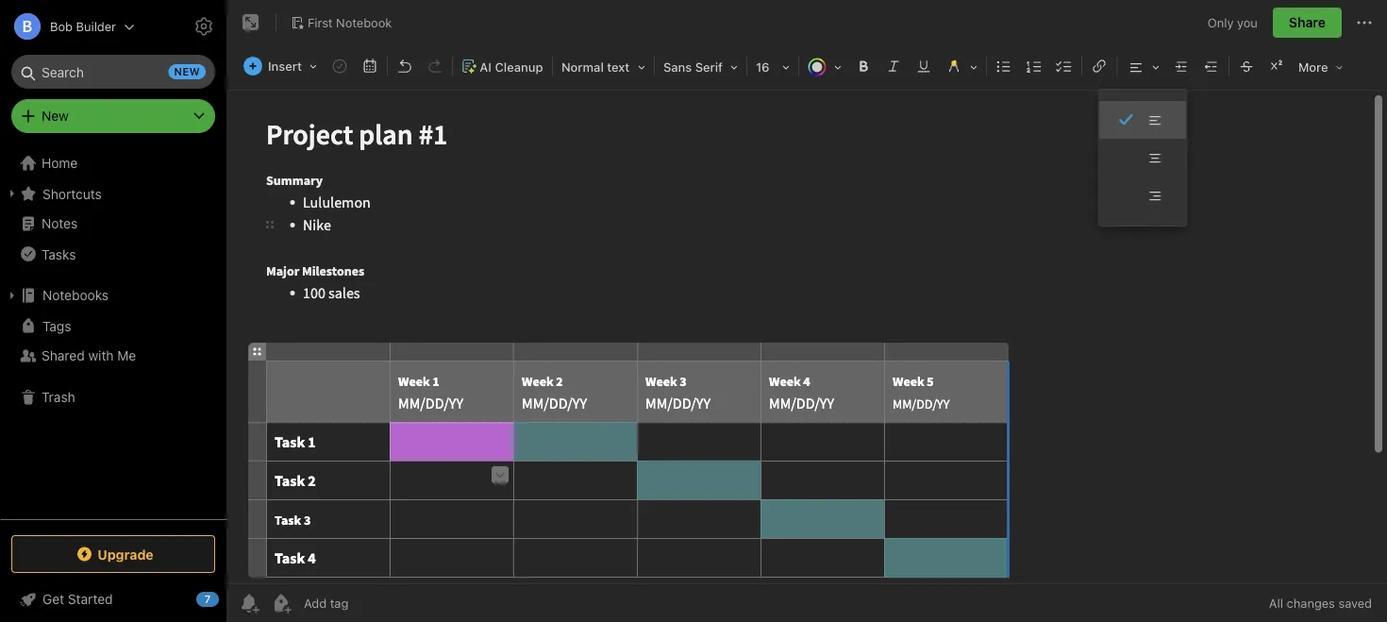 Task type: locate. For each thing, give the bounding box(es) containing it.
new
[[174, 66, 200, 78]]

new button
[[11, 99, 215, 133]]

Font size field
[[749, 53, 797, 80]]

started
[[68, 591, 113, 607]]

Alignment field
[[1119, 53, 1167, 80]]

Note Editor text field
[[227, 91, 1388, 583]]

insert link image
[[1086, 53, 1113, 79]]

expand notebooks image
[[5, 288, 20, 303]]

add a reminder image
[[238, 592, 261, 615]]

add tag image
[[270, 592, 293, 615]]

undo image
[[392, 53, 418, 79]]

tree containing home
[[0, 148, 227, 518]]

all
[[1270, 596, 1284, 610]]

upgrade
[[97, 546, 154, 562]]

bob builder
[[50, 19, 116, 34]]

serif
[[695, 60, 723, 74]]

click to collapse image
[[219, 587, 234, 610]]

tags button
[[0, 311, 226, 341]]

numbered list image
[[1021, 53, 1048, 79]]

Font family field
[[657, 53, 745, 80]]

underline image
[[911, 53, 937, 79]]

Highlight field
[[939, 53, 985, 80]]

notes
[[42, 216, 78, 231]]

shortcuts
[[42, 186, 102, 201]]

first notebook button
[[284, 9, 399, 36]]

notebooks
[[42, 287, 109, 303]]

menu item
[[1100, 101, 1187, 139]]

home
[[42, 155, 78, 171]]

text
[[607, 60, 630, 74]]

indent image
[[1169, 53, 1195, 79]]

tasks button
[[0, 239, 226, 269]]

bold image
[[850, 53, 877, 79]]

tree
[[0, 148, 227, 518]]

note window element
[[227, 0, 1388, 622]]

cleanup
[[495, 60, 543, 74]]

trash
[[42, 389, 75, 405]]

settings image
[[193, 15, 215, 38]]

superscript image
[[1264, 53, 1290, 79]]

insert
[[268, 59, 302, 73]]

notebook
[[336, 15, 392, 29]]

Help and Learning task checklist field
[[0, 584, 227, 615]]

italic image
[[881, 53, 907, 79]]

trash link
[[0, 382, 226, 413]]

saved
[[1339, 596, 1373, 610]]

get started
[[42, 591, 113, 607]]

shared with me
[[42, 348, 136, 363]]

7
[[205, 593, 211, 606]]

dropdown list menu
[[1100, 101, 1187, 214]]

builder
[[76, 19, 116, 34]]

strikethrough image
[[1234, 53, 1260, 79]]

sans
[[664, 60, 692, 74]]

outdent image
[[1199, 53, 1225, 79]]



Task type: describe. For each thing, give the bounding box(es) containing it.
bob
[[50, 19, 73, 34]]

new
[[42, 108, 69, 124]]

Font color field
[[801, 53, 849, 80]]

expand note image
[[240, 11, 262, 34]]

changes
[[1287, 596, 1336, 610]]

More field
[[1292, 53, 1350, 80]]

share
[[1289, 15, 1326, 30]]

upgrade button
[[11, 535, 215, 573]]

notebooks link
[[0, 280, 226, 311]]

more actions image
[[1354, 11, 1376, 34]]

home link
[[0, 148, 227, 178]]

sans serif
[[664, 60, 723, 74]]

tasks
[[42, 246, 76, 262]]

with
[[88, 348, 114, 363]]

get
[[42, 591, 64, 607]]

calendar event image
[[357, 53, 383, 79]]

only
[[1208, 15, 1234, 29]]

Insert field
[[239, 53, 324, 79]]

shared with me link
[[0, 341, 226, 371]]

Account field
[[0, 8, 135, 45]]

share button
[[1273, 8, 1342, 38]]

tags
[[42, 318, 71, 333]]

More actions field
[[1354, 8, 1376, 38]]

normal text
[[562, 60, 630, 74]]

Heading level field
[[555, 53, 652, 80]]

you
[[1238, 15, 1258, 29]]

16
[[756, 60, 770, 74]]

ai
[[480, 60, 492, 74]]

new search field
[[25, 55, 206, 89]]

notes link
[[0, 209, 226, 239]]

normal
[[562, 60, 604, 74]]

more
[[1299, 60, 1329, 74]]

all changes saved
[[1270, 596, 1373, 610]]

first
[[308, 15, 333, 29]]

Search text field
[[25, 55, 202, 89]]

shared
[[42, 348, 85, 363]]

first notebook
[[308, 15, 392, 29]]

Add tag field
[[302, 595, 444, 611]]

me
[[117, 348, 136, 363]]

bulleted list image
[[991, 53, 1018, 79]]

ai cleanup button
[[455, 53, 550, 80]]

ai cleanup
[[480, 60, 543, 74]]

only you
[[1208, 15, 1258, 29]]

shortcuts button
[[0, 178, 226, 209]]

checklist image
[[1052, 53, 1078, 79]]



Task type: vqa. For each thing, say whether or not it's contained in the screenshot.
INSERT Image
no



